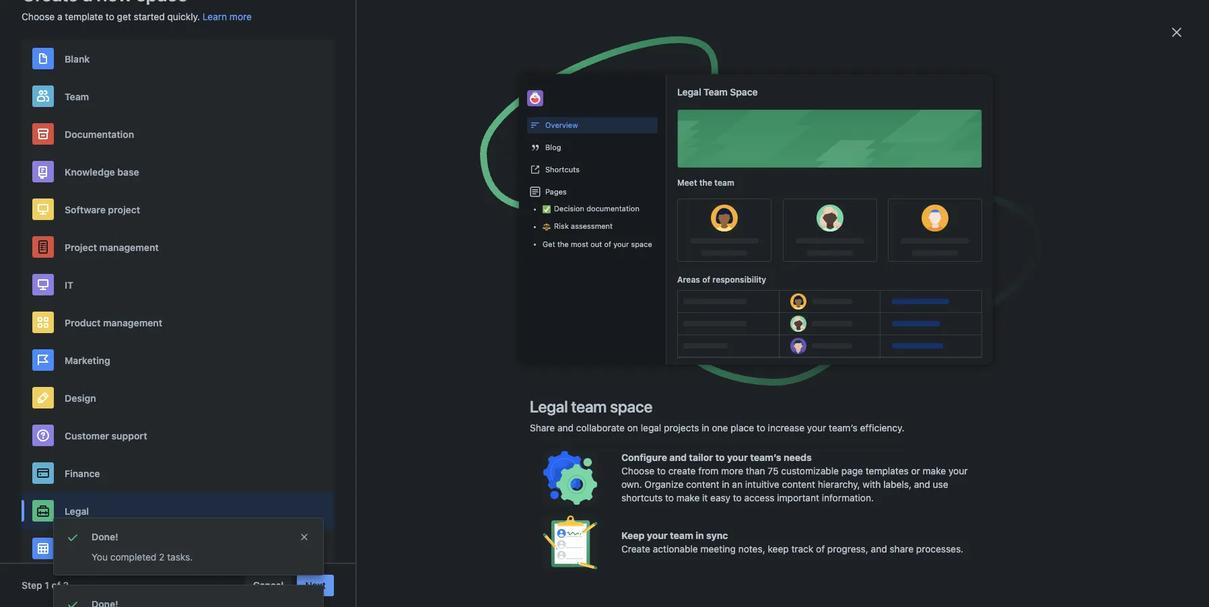Task type: vqa. For each thing, say whether or not it's contained in the screenshot.
on to the right
yes



Task type: locate. For each thing, give the bounding box(es) containing it.
0 horizontal spatial team
[[65, 91, 89, 102]]

configure and tailor to your team's needs choose to create from more than 75 customizable page templates or make your own. organize content in an intuitive content hierarchy, with labels, and use shortcuts to make it easy to access important information.
[[622, 452, 968, 504]]

team up the collaborate
[[571, 397, 607, 416]]

0 horizontal spatial important
[[524, 366, 570, 378]]

started
[[134, 11, 165, 22], [790, 175, 821, 187], [790, 213, 821, 225], [790, 252, 821, 263], [790, 298, 821, 309], [790, 336, 821, 347], [790, 374, 821, 386], [790, 413, 821, 424], [790, 444, 821, 455], [790, 475, 821, 486], [790, 506, 821, 517], [790, 537, 821, 548]]

leave an inline comment when viewing a page or in the editor.
[[333, 335, 615, 347]]

→ up apply
[[403, 290, 412, 301]]

your inside at the top of the page, so teammates can see your progress at a glance.
[[629, 167, 649, 178]]

11 getting from the top
[[756, 537, 788, 548]]

0 horizontal spatial create
[[335, 507, 365, 517]]

0 horizontal spatial post
[[586, 290, 605, 301]]

the left editor
[[480, 213, 495, 224]]

blank
[[65, 53, 90, 64]]

10 getting from the top
[[756, 506, 788, 517]]

a right "as"
[[501, 306, 506, 317]]

to inside added below the content of the page or post you are viewing; good for comments that apply to the content as a whole.
[[426, 306, 435, 317]]

0 vertical spatial alert
[[54, 519, 323, 575]]

6 page title icon image from the top
[[738, 414, 749, 425]]

1 horizontal spatial on
[[627, 422, 638, 434]]

confluence for 9th 'page title icon' from the bottom
[[834, 213, 884, 225]]

create down keep
[[622, 543, 650, 555]]

comments inside added below the content of the page or post you are viewing; good for comments that apply to the content as a whole.
[[333, 306, 378, 317]]

confluence image
[[35, 10, 115, 27], [35, 10, 115, 27]]

the up word
[[559, 244, 573, 255]]

or down added below the content of the page or post you are viewing; good for comments that apply to the content as a whole.
[[546, 335, 555, 347]]

in inside panel element to highlight important information in your space overview.
[[628, 366, 636, 378]]

0 horizontal spatial team
[[571, 397, 607, 416]]

0 vertical spatial added
[[414, 244, 443, 255]]

team's inside configure and tailor to your team's needs choose to create from more than 75 customizable page templates or make your own. organize content in an intuitive content hierarchy, with labels, and use shortcuts to make it easy to access important information.
[[750, 452, 782, 463]]

team inside keep your team in sync create actionable meeting notes, keep track of progress, and share processes.
[[670, 530, 693, 541]]

7 confluence from the top
[[834, 413, 884, 424]]

global element
[[8, 0, 951, 37]]

good down inline comment →
[[370, 260, 393, 271]]

robinson
[[173, 230, 214, 241]]

so
[[524, 167, 535, 178]]

or down word
[[574, 290, 583, 301]]

4 confluence from the top
[[834, 298, 884, 309]]

team
[[704, 86, 728, 98], [65, 91, 89, 102]]

make left it
[[677, 492, 700, 504]]

added inside added to a highlighted section of the page or post you are editing or viewing; good for targeted comments on a specific word or phrase.
[[414, 244, 443, 255]]

the left page,
[[479, 167, 494, 178]]

1 page title icon image from the top
[[738, 176, 749, 187]]

management inside 'button'
[[99, 241, 159, 253]]

link
[[444, 412, 460, 424]]

page down inline
[[333, 290, 356, 301]]

1 vertical spatial alert
[[54, 586, 323, 607]]

you inside added to a highlighted section of the page or post you are editing or viewing; good for targeted comments on a specific word or phrase.
[[633, 244, 648, 255]]

1 horizontal spatial choose
[[622, 465, 655, 477]]

comments inside added to a highlighted section of the page or post you are editing or viewing; good for targeted comments on a specific word or phrase.
[[449, 260, 494, 271]]

cancel button
[[245, 575, 292, 597]]

4 getting started in confluence from the top
[[756, 298, 884, 309]]

space
[[631, 240, 652, 248], [185, 254, 211, 265], [661, 366, 689, 378], [610, 397, 653, 416]]

share
[[890, 543, 914, 555]]

the up overview.
[[353, 366, 368, 378]]

1 horizontal spatial make
[[923, 465, 946, 477]]

0 vertical spatial comment
[[360, 244, 403, 255]]

getting started in confluence link for eighth 'page title icon' from the top
[[756, 475, 884, 486]]

0 horizontal spatial you
[[607, 290, 623, 301]]

spaces up greg
[[128, 205, 158, 214]]

marketing button
[[22, 341, 334, 379]]

getting started in confluence link
[[756, 175, 884, 187], [756, 213, 884, 225], [756, 252, 884, 263], [756, 298, 884, 309], [756, 336, 884, 347], [756, 374, 884, 386], [756, 413, 884, 424], [756, 444, 884, 455], [756, 475, 884, 486], [756, 537, 884, 548]]

1 vertical spatial comments
[[333, 306, 378, 317]]

2 vertical spatial for
[[373, 412, 386, 424]]

post down phrase.
[[586, 290, 605, 301]]

0 horizontal spatial are
[[625, 290, 639, 301]]

10 confluence from the top
[[834, 506, 884, 517]]

meeting
[[701, 543, 736, 555]]

an left intuitive
[[732, 479, 743, 490]]

10 getting started in confluence from the top
[[756, 506, 884, 517]]

in
[[824, 175, 831, 187], [469, 213, 477, 224], [824, 213, 831, 225], [824, 252, 831, 263], [824, 298, 831, 309], [557, 335, 566, 347], [824, 336, 831, 347], [628, 366, 636, 378], [824, 374, 831, 386], [824, 413, 831, 424], [702, 422, 710, 434], [824, 444, 831, 455], [824, 475, 831, 486], [722, 479, 730, 490], [824, 506, 831, 517], [696, 530, 704, 541], [824, 537, 831, 548]]

page inside added below the content of the page or post you are viewing; good for comments that apply to the content as a whole.
[[550, 290, 572, 301]]

greg
[[149, 230, 171, 241]]

0 vertical spatial management
[[99, 241, 159, 253]]

are inside added to a highlighted section of the page or post you are editing or viewing; good for targeted comments on a specific word or phrase.
[[651, 244, 664, 255]]

8 getting started in confluence from the top
[[756, 444, 884, 455]]

1 vertical spatial you
[[607, 290, 623, 301]]

comment down command on the top of the page
[[360, 244, 403, 255]]

11 confluence from the top
[[834, 537, 884, 548]]

1 vertical spatial important
[[777, 492, 819, 504]]

space down greg robinson link
[[185, 254, 211, 265]]

1 vertical spatial management
[[103, 317, 162, 328]]

added for inline comment →
[[414, 244, 443, 255]]

1 vertical spatial 2
[[63, 580, 69, 591]]

0 horizontal spatial viewing;
[[333, 260, 368, 271]]

0 vertical spatial post
[[611, 244, 630, 255]]

9 confluence from the top
[[834, 475, 884, 486]]

blank button
[[22, 40, 334, 77]]

the inside added to a highlighted section of the page or post you are editing or viewing; good for targeted comments on a specific word or phrase.
[[559, 244, 573, 255]]

1 horizontal spatial team's
[[829, 422, 858, 434]]

1 vertical spatial post
[[586, 290, 605, 301]]

1 vertical spatial legal
[[530, 397, 568, 416]]

to up targeted
[[445, 244, 454, 255]]

1 getting started in confluence link from the top
[[756, 175, 884, 187]]

1 horizontal spatial an
[[732, 479, 743, 490]]

1 vertical spatial comment
[[358, 290, 401, 301]]

2 alert from the top
[[54, 586, 323, 607]]

viewing;
[[333, 260, 368, 271], [641, 290, 677, 301]]

5 page title icon image from the top
[[738, 376, 749, 387]]

0 vertical spatial choose
[[22, 11, 55, 22]]

1 vertical spatial on
[[627, 422, 638, 434]]

1 vertical spatial spaces
[[128, 205, 158, 214]]

1 alert from the top
[[54, 519, 323, 575]]

getting for invite 'page title icon'
[[756, 537, 788, 548]]

you
[[633, 244, 648, 255], [607, 290, 623, 301]]

9 getting started in confluence from the top
[[756, 475, 884, 486]]

to inside button
[[352, 89, 360, 100]]

team down blank
[[65, 91, 89, 102]]

and inside legal team space share and collaborate on legal projects in one place to increase your team's efficiency.
[[558, 422, 574, 434]]

1 getting started in confluence from the top
[[756, 175, 884, 187]]

of up "whole."
[[523, 290, 531, 301]]

added inside added below the content of the page or post you are viewing; good for comments that apply to the content as a whole.
[[412, 290, 440, 301]]

0 vertical spatial →
[[406, 244, 414, 255]]

legal button
[[22, 492, 334, 530]]

good inside added to a highlighted section of the page or post you are editing or viewing; good for targeted comments on a specific word or phrase.
[[370, 260, 393, 271]]

→ for page comment →
[[403, 290, 412, 301]]

confluence for 4th 'page title icon' from the bottom
[[834, 444, 884, 455]]

page title icon image
[[738, 176, 749, 187], [738, 215, 749, 226], [738, 253, 749, 264], [738, 299, 749, 310], [738, 376, 749, 387], [738, 414, 749, 425], [738, 445, 749, 456], [738, 476, 749, 487], [738, 507, 749, 518], [738, 538, 749, 549]]

a inside at the top of the page, so teammates can see your progress at a glance.
[[706, 167, 712, 178]]

1 vertical spatial more
[[721, 465, 744, 477]]

8 confluence from the top
[[834, 444, 884, 455]]

0 vertical spatial legal
[[677, 86, 701, 98]]

page left ascending sorting icon page
[[738, 140, 761, 152]]

10 getting started in confluence link from the top
[[756, 537, 884, 548]]

2 confluence from the top
[[834, 213, 884, 225]]

1 horizontal spatial legal
[[530, 397, 568, 416]]

configure
[[622, 452, 667, 463]]

on inside legal team space share and collaborate on legal projects in one place to increase your team's efficiency.
[[627, 422, 638, 434]]

5 getting from the top
[[756, 336, 788, 347]]

1 horizontal spatial team
[[704, 86, 728, 98]]

for left targeted
[[395, 260, 407, 271]]

spaces inside popup button
[[227, 12, 260, 24]]

1 horizontal spatial at
[[695, 167, 704, 178]]

learn
[[203, 11, 227, 22]]

software project
[[65, 204, 140, 215]]

2 press from the top
[[333, 412, 361, 424]]

1 vertical spatial are
[[625, 290, 639, 301]]

decision documentation
[[554, 204, 640, 213]]

1 horizontal spatial good
[[679, 290, 701, 301]]

0 horizontal spatial team's
[[750, 452, 782, 463]]

0 vertical spatial success image
[[65, 529, 81, 545]]

panel element to highlight important information in your space overview.
[[333, 366, 691, 394]]

1 vertical spatial create
[[622, 543, 650, 555]]

9 getting from the top
[[756, 475, 788, 486]]

management inside button
[[103, 317, 162, 328]]

management right product
[[103, 317, 162, 328]]

0 vertical spatial are
[[651, 244, 664, 255]]

getting for 'page title icon' corresponding to select
[[756, 175, 788, 187]]

your inside legal team space share and collaborate on legal projects in one place to increase your team's efficiency.
[[807, 422, 827, 434]]

1 vertical spatial added
[[412, 290, 440, 301]]

space up the projects
[[661, 366, 689, 378]]

3 getting started in confluence from the top
[[756, 252, 884, 263]]

0 vertical spatial more
[[230, 11, 252, 22]]

a left template
[[57, 11, 62, 22]]

for down 'areas of responsibility'
[[704, 290, 716, 301]]

8 getting started in confluence link from the top
[[756, 444, 884, 455]]

leave
[[333, 335, 359, 347]]

whole.
[[509, 306, 537, 317]]

actionable
[[653, 543, 698, 555]]

6 getting started in confluence link from the top
[[756, 374, 884, 386]]

0 horizontal spatial make
[[677, 492, 700, 504]]

comment up that
[[358, 290, 401, 301]]

post inside added below the content of the page or post you are viewing; good for comments that apply to the content as a whole.
[[586, 290, 605, 301]]

6 getting started in confluence from the top
[[756, 374, 884, 386]]

0 vertical spatial important
[[524, 366, 570, 378]]

and left "share"
[[871, 543, 887, 555]]

press command + enter when in the editor to publish.
[[333, 213, 575, 224]]

1 vertical spatial →
[[403, 290, 412, 301]]

2 horizontal spatial legal
[[677, 86, 701, 98]]

getting started in confluence
[[756, 175, 884, 187], [756, 213, 884, 225], [756, 252, 884, 263], [756, 298, 884, 309], [756, 336, 884, 347], [756, 374, 884, 386], [756, 413, 884, 424], [756, 444, 884, 455], [756, 475, 884, 486], [756, 506, 884, 517], [756, 537, 884, 548]]

0 vertical spatial you
[[633, 244, 648, 255]]

progress,
[[828, 543, 869, 555]]

page down word
[[550, 290, 572, 301]]

:white_check_mark: image
[[543, 205, 551, 214], [543, 205, 551, 214]]

banner
[[0, 0, 1209, 38]]

7 getting started in confluence from the top
[[756, 413, 884, 424]]

at right progress
[[695, 167, 704, 178]]

editor
[[497, 213, 524, 224]]

team up actionable
[[670, 530, 693, 541]]

10 page title icon image from the top
[[738, 538, 749, 549]]

space up the legal
[[610, 397, 653, 416]]

1 horizontal spatial comments
[[449, 260, 494, 271]]

getting started in confluence link for 'page title icon' related to page comment →
[[756, 298, 884, 309]]

comments down highlighted
[[449, 260, 494, 271]]

finance button
[[22, 455, 334, 492]]

a right meet on the top of the page
[[706, 167, 712, 178]]

banner containing home
[[0, 0, 1209, 38]]

post inside added to a highlighted section of the page or post you are editing or viewing; good for targeted comments on a specific word or phrase.
[[611, 244, 630, 255]]

knowledge base button
[[22, 153, 334, 191]]

management up the my
[[99, 241, 159, 253]]

1 vertical spatial for
[[704, 290, 716, 301]]

place
[[731, 422, 754, 434]]

templates
[[866, 465, 909, 477]]

spaces right learn
[[227, 12, 260, 24]]

organize
[[645, 479, 684, 490]]

project
[[65, 241, 97, 253]]

access
[[744, 492, 775, 504]]

space inside legal team space share and collaborate on legal projects in one place to increase your team's efficiency.
[[610, 397, 653, 416]]

or right word
[[577, 260, 586, 271]]

1 vertical spatial press
[[333, 412, 361, 424]]

you left the editing
[[633, 244, 648, 255]]

0 vertical spatial comments
[[449, 260, 494, 271]]

to inside added to a highlighted section of the page or post you are editing or viewing; good for targeted comments on a specific word or phrase.
[[445, 244, 454, 255]]

success image left done!
[[65, 529, 81, 545]]

getting started in confluence link for 'page title icon' related to inline comment →
[[756, 252, 884, 263]]

2 getting from the top
[[756, 213, 788, 225]]

3 page title icon image from the top
[[738, 253, 749, 264]]

legal down finance
[[65, 505, 89, 517]]

added up targeted
[[414, 244, 443, 255]]

getting started in confluence for 'page title icon' corresponding to select
[[756, 175, 884, 187]]

a left "specific"
[[510, 260, 515, 271]]

0 vertical spatial on
[[496, 260, 507, 271]]

75
[[768, 465, 779, 477]]

0 vertical spatial page
[[738, 140, 761, 152]]

you inside added below the content of the page or post you are viewing; good for comments that apply to the content as a whole.
[[607, 290, 623, 301]]

to
[[106, 11, 114, 22], [352, 89, 360, 100], [527, 213, 536, 224], [445, 244, 454, 255], [426, 306, 435, 317], [469, 366, 479, 378], [462, 412, 472, 424], [757, 422, 766, 434], [716, 452, 725, 463], [657, 465, 666, 477], [665, 492, 674, 504], [733, 492, 742, 504]]

0 horizontal spatial legal
[[65, 505, 89, 517]]

important right highlight
[[524, 366, 570, 378]]

or inside configure and tailor to your team's needs choose to create from more than 75 customizable page templates or make your own. organize content in an intuitive content hierarchy, with labels, and use shortcuts to make it easy to access important information.
[[911, 465, 920, 477]]

assigned to me tab list
[[287, 84, 484, 106]]

page title icon image for press
[[738, 414, 749, 425]]

1 horizontal spatial page
[[738, 140, 761, 152]]

to right place
[[757, 422, 766, 434]]

glance.
[[333, 183, 366, 195]]

when right enter
[[442, 213, 467, 224]]

choose left template
[[22, 11, 55, 22]]

comment down apply
[[402, 335, 446, 347]]

of right track
[[816, 543, 825, 555]]

type
[[333, 443, 355, 455]]

design button
[[22, 379, 334, 417]]

0 vertical spatial viewing;
[[333, 260, 368, 271]]

6 confluence from the top
[[834, 374, 884, 386]]

3 getting from the top
[[756, 252, 788, 263]]

getting started in confluence for 9th 'page title icon' from the bottom
[[756, 213, 884, 225]]

a inside added below the content of the page or post you are viewing; good for comments that apply to the content as a whole.
[[501, 306, 506, 317]]

6 getting from the top
[[756, 374, 788, 386]]

greg robinson
[[149, 230, 214, 241]]

when left viewing
[[448, 335, 473, 347]]

legal team space share and collaborate on legal projects in one place to increase your team's efficiency.
[[530, 397, 905, 434]]

more
[[230, 11, 252, 22], [721, 465, 744, 477]]

1 horizontal spatial important
[[777, 492, 819, 504]]

a right explore
[[367, 474, 372, 486]]

to right the link in the bottom left of the page
[[462, 412, 472, 424]]

an
[[362, 335, 373, 347], [732, 479, 743, 490]]

page left share
[[497, 412, 520, 424]]

getting started in confluence link for 'page title icon' corresponding to select
[[756, 175, 884, 187]]

it
[[702, 492, 708, 504]]

0 horizontal spatial comments
[[333, 306, 378, 317]]

getting started in confluence for 4th 'page title icon' from the bottom
[[756, 444, 884, 455]]

2 getting started in confluence link from the top
[[756, 213, 884, 225]]

2 horizontal spatial team
[[715, 178, 735, 188]]

keep your team in sync create actionable meeting notes, keep track of progress, and share processes.
[[622, 530, 964, 555]]

1 horizontal spatial viewing;
[[641, 290, 677, 301]]

a inside dialog
[[57, 11, 62, 22]]

1 vertical spatial page
[[333, 290, 356, 301]]

create up invite on the bottom left of the page
[[335, 507, 365, 517]]

2 success image from the top
[[65, 597, 81, 607]]

5 confluence from the top
[[834, 336, 884, 347]]

7 getting from the top
[[756, 413, 788, 424]]

2 vertical spatial legal
[[65, 505, 89, 517]]

0 horizontal spatial at
[[420, 167, 430, 178]]

or
[[600, 244, 609, 255], [699, 244, 708, 255], [577, 260, 586, 271], [574, 290, 583, 301], [546, 335, 555, 347], [522, 412, 532, 424], [911, 465, 920, 477]]

for up /table in the left of the page
[[373, 412, 386, 424]]

success image
[[65, 529, 81, 545], [65, 597, 81, 607]]

comment
[[360, 244, 403, 255], [358, 290, 401, 301], [402, 335, 446, 347]]

good
[[370, 260, 393, 271], [679, 290, 701, 301]]

alert
[[54, 519, 323, 575], [54, 586, 323, 607]]

of
[[467, 167, 476, 178], [604, 240, 611, 248], [548, 244, 557, 255], [702, 275, 711, 285], [523, 290, 531, 301], [816, 543, 825, 555], [52, 580, 61, 591]]

or right the editing
[[699, 244, 708, 255]]

→ up targeted
[[406, 244, 414, 255]]

progress
[[652, 167, 693, 178]]

information
[[572, 366, 625, 378]]

2 left tasks.
[[159, 552, 165, 563]]

team's inside legal team space share and collaborate on legal projects in one place to increase your team's efficiency.
[[829, 422, 858, 434]]

7 getting started in confluence link from the top
[[756, 413, 884, 424]]

0 vertical spatial good
[[370, 260, 393, 271]]

0 horizontal spatial page
[[333, 290, 356, 301]]

4 page title icon image from the top
[[738, 299, 749, 310]]

content up "as"
[[487, 290, 520, 301]]

page down risk assessment
[[576, 244, 597, 255]]

next button
[[297, 575, 334, 597]]

press down glance.
[[333, 213, 359, 224]]

1 horizontal spatial post
[[611, 244, 630, 255]]

0 vertical spatial when
[[442, 213, 467, 224]]

me
[[363, 89, 376, 100]]

page for page
[[738, 140, 761, 152]]

the right the get
[[557, 240, 569, 248]]

content down below
[[453, 306, 486, 317]]

post.
[[534, 412, 558, 424]]

editor.
[[585, 335, 615, 347]]

for inside added below the content of the page or post you are viewing; good for comments that apply to the content as a whole.
[[704, 290, 716, 301]]

intuitive
[[745, 479, 780, 490]]

11 getting started in confluence from the top
[[756, 537, 884, 548]]

→ for inline comment →
[[406, 244, 414, 255]]

confluence for 'page title icon' related to inline comment →
[[834, 252, 884, 263]]

are inside added below the content of the page or post you are viewing; good for comments that apply to the content as a whole.
[[625, 290, 639, 301]]

of right the out
[[604, 240, 611, 248]]

viewing; down inline
[[333, 260, 368, 271]]

2 inside legal team space dialog
[[63, 580, 69, 591]]

0 horizontal spatial good
[[370, 260, 393, 271]]

more right learn
[[230, 11, 252, 22]]

projects
[[664, 422, 699, 434]]

8 page title icon image from the top
[[738, 476, 749, 487]]

1 press from the top
[[333, 213, 359, 224]]

3 getting started in confluence link from the top
[[756, 252, 884, 263]]

of right areas
[[702, 275, 711, 285]]

group
[[120, 59, 281, 180]]

1 horizontal spatial create
[[622, 543, 650, 555]]

4 getting started in confluence link from the top
[[756, 298, 884, 309]]

→
[[406, 244, 414, 255], [403, 290, 412, 301]]

9 getting started in confluence link from the top
[[756, 475, 884, 486]]

team left space
[[704, 86, 728, 98]]

1 horizontal spatial 2
[[159, 552, 165, 563]]

1 getting from the top
[[756, 175, 788, 187]]

1 horizontal spatial for
[[395, 260, 407, 271]]

legal left space
[[677, 86, 701, 98]]

confluence for 'page title icon' related to page comment →
[[834, 298, 884, 309]]

on left the legal
[[627, 422, 638, 434]]

more inside configure and tailor to your team's needs choose to create from more than 75 customizable page templates or make your own. organize content in an intuitive content hierarchy, with labels, and use shortcuts to make it easy to access important information.
[[721, 465, 744, 477]]

0 vertical spatial press
[[333, 213, 359, 224]]

most
[[571, 240, 589, 248]]

getting for eighth 'page title icon' from the top
[[756, 475, 788, 486]]

top
[[449, 167, 465, 178]]

good inside added below the content of the page or post you are viewing; good for comments that apply to the content as a whole.
[[679, 290, 701, 301]]

in inside configure and tailor to your team's needs choose to create from more than 75 customizable page templates or make your own. organize content in an intuitive content hierarchy, with labels, and use shortcuts to make it easy to access important information.
[[722, 479, 730, 490]]

1 vertical spatial an
[[732, 479, 743, 490]]

assessment
[[571, 222, 613, 230]]

2 vertical spatial team
[[670, 530, 693, 541]]

0 horizontal spatial an
[[362, 335, 373, 347]]

it
[[65, 279, 73, 291]]

of up word
[[548, 244, 557, 255]]

9 page title icon image from the top
[[738, 507, 749, 518]]

and right share
[[558, 422, 574, 434]]

to right element
[[469, 366, 479, 378]]

started for 'page title icon' related to inline comment →
[[790, 252, 821, 263]]

of right top
[[467, 167, 476, 178]]

1 confluence from the top
[[834, 175, 884, 187]]

started for 4th 'page title icon' from the bottom
[[790, 444, 821, 455]]

getting started in confluence link for 9th 'page title icon' from the bottom
[[756, 213, 884, 225]]

0 horizontal spatial 2
[[63, 580, 69, 591]]

inline
[[333, 244, 358, 255]]

2 horizontal spatial for
[[704, 290, 716, 301]]

4 getting from the top
[[756, 298, 788, 309]]

0 vertical spatial team's
[[829, 422, 858, 434]]

important down customizable
[[777, 492, 819, 504]]

when
[[442, 213, 467, 224], [448, 335, 473, 347]]

8 getting from the top
[[756, 444, 788, 455]]

0 vertical spatial spaces
[[227, 12, 260, 24]]

2 right "1"
[[63, 580, 69, 591]]

documentation button
[[22, 115, 334, 153]]

team's left efficiency.
[[829, 422, 858, 434]]

2 getting started in confluence from the top
[[756, 213, 884, 225]]

0 vertical spatial for
[[395, 260, 407, 271]]

2
[[159, 552, 165, 563], [63, 580, 69, 591]]

choose up 'own.'
[[622, 465, 655, 477]]

a right viewing
[[513, 335, 518, 347]]

when for viewing
[[448, 335, 473, 347]]

finance
[[65, 468, 100, 479]]

0 vertical spatial an
[[362, 335, 373, 347]]

3 confluence from the top
[[834, 252, 884, 263]]

1 vertical spatial when
[[448, 335, 473, 347]]

comments down page comment →
[[333, 306, 378, 317]]

risk assessment
[[554, 222, 613, 230]]

1 horizontal spatial you
[[633, 244, 648, 255]]

product management button
[[22, 304, 334, 341]]

legal inside legal team space share and collaborate on legal projects in one place to increase your team's efficiency.
[[530, 397, 568, 416]]

press down overview.
[[333, 412, 361, 424]]

of inside keep your team in sync create actionable meeting notes, keep track of progress, and share processes.
[[816, 543, 825, 555]]

0 vertical spatial team
[[715, 178, 735, 188]]

started for invite 'page title icon'
[[790, 537, 821, 548]]

targeted
[[409, 260, 446, 271]]

make
[[923, 465, 946, 477], [677, 492, 700, 504]]

space inside "link"
[[185, 254, 211, 265]]

1 horizontal spatial more
[[721, 465, 744, 477]]

page up the hierarchy,
[[842, 465, 863, 477]]

1 vertical spatial choose
[[622, 465, 655, 477]]

0 horizontal spatial on
[[496, 260, 507, 271]]

1 vertical spatial good
[[679, 290, 701, 301]]

make up use
[[923, 465, 946, 477]]

getting started in confluence for use the's 'page title icon'
[[756, 374, 884, 386]]

with
[[863, 479, 881, 490]]

1 vertical spatial success image
[[65, 597, 81, 607]]

1 horizontal spatial spaces
[[227, 12, 260, 24]]



Task type: describe. For each thing, give the bounding box(es) containing it.
getting started in confluence link for press's 'page title icon'
[[756, 413, 884, 424]]

team inside team button
[[65, 91, 89, 102]]

choose inside configure and tailor to your team's needs choose to create from more than 75 customizable page templates or make your own. organize content in an intuitive content hierarchy, with labels, and use shortcuts to make it easy to access important information.
[[622, 465, 655, 477]]

confluence for 'page title icon' corresponding to select
[[834, 175, 884, 187]]

management for project management
[[99, 241, 159, 253]]

getting started in confluence for 'page title icon' related to page comment →
[[756, 298, 884, 309]]

first
[[165, 254, 182, 265]]

confluence for eighth 'page title icon' from the top
[[834, 475, 884, 486]]

comment for that
[[358, 290, 401, 301]]

getting for use the's 'page title icon'
[[756, 374, 788, 386]]

meet
[[677, 178, 697, 188]]

collaborate
[[576, 422, 625, 434]]

overview
[[545, 121, 578, 129]]

get
[[543, 240, 555, 248]]

of inside added below the content of the page or post you are viewing; good for comments that apply to the content as a whole.
[[523, 290, 531, 301]]

template
[[65, 11, 103, 22]]

share
[[530, 422, 555, 434]]

getting started in confluence for 'page title icon' related to inline comment →
[[756, 252, 884, 263]]

to right easy
[[733, 492, 742, 504]]

added below the content of the page or post you are viewing; good for comments that apply to the content as a whole.
[[333, 290, 718, 317]]

2 vertical spatial comment
[[402, 335, 446, 347]]

space inside panel element to highlight important information in your space overview.
[[661, 366, 689, 378]]

to up "organize"
[[657, 465, 666, 477]]

to inside panel element to highlight important information in your space overview.
[[469, 366, 479, 378]]

create
[[669, 465, 696, 477]]

that
[[380, 306, 397, 317]]

operations
[[65, 543, 115, 555]]

space left the editing
[[631, 240, 652, 248]]

1 success image from the top
[[65, 529, 81, 545]]

1 at from the left
[[420, 167, 430, 178]]

blog
[[545, 143, 561, 152]]

getting for press's 'page title icon'
[[756, 413, 788, 424]]

labels,
[[884, 479, 912, 490]]

getting started in confluence link for invite 'page title icon'
[[756, 537, 884, 548]]

from
[[699, 465, 719, 477]]

processes.
[[916, 543, 964, 555]]

the left editor.
[[568, 335, 583, 347]]

and up create
[[670, 452, 687, 463]]

started inside legal team space dialog
[[134, 11, 165, 22]]

content down customizable
[[782, 479, 815, 490]]

type /table
[[333, 443, 390, 455]]

legal for team
[[677, 86, 701, 98]]

get the most out of your space
[[543, 240, 652, 248]]

viewing; inside added to a highlighted section of the page or post you are editing or viewing; good for targeted comments on a specific word or phrase.
[[333, 260, 368, 271]]

legal team space
[[677, 86, 758, 98]]

added for page comment →
[[412, 290, 440, 301]]

page title icon image for create
[[738, 507, 749, 518]]

team for keep your team in sync create actionable meeting notes, keep track of progress, and share processes.
[[670, 530, 693, 541]]

started for press's 'page title icon'
[[790, 413, 821, 424]]

choose a template to get started quickly. learn more
[[22, 11, 252, 22]]

to inside legal team space share and collaborate on legal projects in one place to increase your team's efficiency.
[[757, 422, 766, 434]]

support
[[112, 430, 147, 441]]

knowledge base
[[65, 166, 139, 177]]

page title icon image for select
[[738, 176, 749, 187]]

of inside at the top of the page, so teammates can see your progress at a glance.
[[467, 167, 476, 178]]

assigned
[[309, 89, 349, 100]]

page inside configure and tailor to your team's needs choose to create from more than 75 customizable page templates or make your own. organize content in an intuitive content hierarchy, with labels, and use shortcuts to make it easy to access important information.
[[842, 465, 863, 477]]

started for 'page title icon' corresponding to select
[[790, 175, 821, 187]]

description
[[317, 139, 369, 150]]

create inside keep your team in sync create actionable meeting notes, keep track of progress, and share processes.
[[622, 543, 650, 555]]

:scales: image
[[543, 223, 551, 231]]

the right meet on the top of the page
[[700, 178, 712, 188]]

getting started in confluence for press's 'page title icon'
[[756, 413, 884, 424]]

confluence for press's 'page title icon'
[[834, 413, 884, 424]]

confluence for invite 'page title icon'
[[834, 537, 884, 548]]

page for page comment →
[[333, 290, 356, 301]]

started for use the's 'page title icon'
[[790, 374, 821, 386]]

legal inside button
[[65, 505, 89, 517]]

the right below
[[471, 290, 485, 301]]

enter
[[412, 215, 437, 224]]

ascending sorting icon page image
[[763, 141, 774, 151]]

press for press command + enter when in the editor to publish.
[[333, 213, 359, 224]]

alert containing done!
[[54, 519, 323, 575]]

viewing
[[475, 335, 510, 347]]

risk
[[554, 222, 569, 230]]

an inside configure and tailor to your team's needs choose to create from more than 75 customizable page templates or make your own. organize content in an intuitive content hierarchy, with labels, and use shortcuts to make it easy to access important information.
[[732, 479, 743, 490]]

press for press
[[333, 412, 361, 424]]

home link
[[131, 8, 165, 29]]

in inside keep your team in sync create actionable meeting notes, keep track of progress, and share processes.
[[696, 530, 704, 541]]

efficiency.
[[860, 422, 905, 434]]

information.
[[822, 492, 874, 504]]

getting for 9th 'page title icon' from the bottom
[[756, 213, 788, 225]]

shareable
[[396, 412, 441, 424]]

own.
[[622, 479, 642, 490]]

highlighted
[[464, 244, 512, 255]]

the left top
[[432, 167, 447, 178]]

increase
[[768, 422, 805, 434]]

get
[[117, 11, 131, 22]]

getting for 4th 'page title icon' from the bottom
[[756, 444, 788, 455]]

phrase.
[[588, 260, 621, 271]]

7 page title icon image from the top
[[738, 445, 749, 456]]

product management
[[65, 317, 162, 328]]

and inside keep your team in sync create actionable meeting notes, keep track of progress, and share processes.
[[871, 543, 887, 555]]

command
[[363, 215, 398, 224]]

project
[[108, 204, 140, 215]]

explore a
[[333, 474, 375, 486]]

section
[[514, 244, 546, 255]]

for a shareable link to your page or post.
[[371, 412, 558, 424]]

page title icon image for use the
[[738, 376, 749, 387]]

or inside added below the content of the page or post you are viewing; good for comments that apply to the content as a whole.
[[574, 290, 583, 301]]

important inside configure and tailor to your team's needs choose to create from more than 75 customizable page templates or make your own. organize content in an intuitive content hierarchy, with labels, and use shortcuts to make it easy to access important information.
[[777, 492, 819, 504]]

tailor
[[689, 452, 713, 463]]

at the top of the page, so teammates can see your progress at a glance.
[[333, 167, 714, 195]]

the down below
[[437, 306, 451, 317]]

or up phrase.
[[600, 244, 609, 255]]

my first space
[[149, 254, 211, 265]]

of inside added to a highlighted section of the page or post you are editing or viewing; good for targeted comments on a specific word or phrase.
[[548, 244, 557, 255]]

0 vertical spatial 2
[[159, 552, 165, 563]]

0 vertical spatial create
[[335, 507, 365, 517]]

learn more link
[[203, 10, 252, 24]]

software
[[65, 204, 106, 215]]

apply
[[400, 306, 423, 317]]

areas of responsibility
[[677, 275, 766, 285]]

shortcuts
[[545, 165, 580, 174]]

word
[[553, 260, 574, 271]]

one
[[712, 422, 728, 434]]

cancel
[[253, 580, 284, 591]]

as
[[489, 306, 499, 317]]

to up from
[[716, 452, 725, 463]]

getting started in confluence for eighth 'page title icon' from the top
[[756, 475, 884, 486]]

comment for good
[[360, 244, 403, 255]]

getting started in confluence link for use the's 'page title icon'
[[756, 374, 884, 386]]

dismiss image
[[299, 532, 310, 543]]

product
[[65, 317, 101, 328]]

0 vertical spatial make
[[923, 465, 946, 477]]

2 at from the left
[[695, 167, 704, 178]]

page title icon image for page comment →
[[738, 299, 749, 310]]

can
[[591, 167, 608, 178]]

a left shareable
[[388, 412, 394, 424]]

assigned to me button
[[303, 84, 391, 106]]

or left post.
[[522, 412, 532, 424]]

on inside added to a highlighted section of the page or post you are editing or viewing; good for targeted comments on a specific word or phrase.
[[496, 260, 507, 271]]

use the
[[333, 366, 368, 378]]

to left :scales: image
[[527, 213, 536, 224]]

needs
[[784, 452, 812, 463]]

a left highlighted
[[456, 244, 461, 255]]

hierarchy,
[[818, 479, 860, 490]]

getting for 'page title icon' related to page comment →
[[756, 298, 788, 309]]

getting for 'page title icon' related to inline comment →
[[756, 252, 788, 263]]

use
[[933, 479, 949, 490]]

your inside keep your team in sync create actionable meeting notes, keep track of progress, and share processes.
[[647, 530, 668, 541]]

documentation
[[587, 204, 640, 213]]

5 getting started in confluence link from the top
[[756, 336, 884, 347]]

team inside legal team space share and collaborate on legal projects in one place to increase your team's efficiency.
[[571, 397, 607, 416]]

knowledge
[[65, 166, 115, 177]]

legal for team
[[530, 397, 568, 416]]

confluence for use the's 'page title icon'
[[834, 374, 884, 386]]

close image
[[1169, 24, 1185, 40]]

management for product management
[[103, 317, 162, 328]]

1 vertical spatial make
[[677, 492, 700, 504]]

page title icon image for invite
[[738, 538, 749, 549]]

keep
[[768, 543, 789, 555]]

important inside panel element to highlight important information in your space overview.
[[524, 366, 570, 378]]

viewing; inside added below the content of the page or post you are viewing; good for comments that apply to the content as a whole.
[[641, 290, 677, 301]]

spaces button
[[223, 8, 272, 29]]

customizable
[[781, 465, 839, 477]]

when for in
[[442, 213, 467, 224]]

shortcuts
[[622, 492, 663, 504]]

legal team space dialog
[[0, 0, 1209, 607]]

next
[[305, 580, 326, 591]]

getting started in confluence for invite 'page title icon'
[[756, 537, 884, 548]]

explore
[[333, 474, 365, 486]]

0 horizontal spatial for
[[373, 412, 386, 424]]

highlight
[[481, 366, 522, 378]]

to down "organize"
[[665, 492, 674, 504]]

your inside panel element to highlight important information in your space overview.
[[638, 366, 659, 378]]

out
[[591, 240, 602, 248]]

started for 'page title icon' related to page comment →
[[790, 298, 821, 309]]

the up "whole."
[[534, 290, 548, 301]]

team for meet the team
[[715, 178, 735, 188]]

of right "1"
[[52, 580, 61, 591]]

customer
[[65, 430, 109, 441]]

element
[[430, 366, 467, 378]]

completed
[[110, 552, 156, 563]]

Search field
[[954, 8, 1088, 29]]

2 page title icon image from the top
[[738, 215, 749, 226]]

content up it
[[686, 479, 720, 490]]

and left use
[[914, 479, 931, 490]]

home
[[135, 12, 161, 24]]

0 horizontal spatial spaces
[[128, 205, 158, 214]]

getting started in confluence link for 4th 'page title icon' from the bottom
[[756, 444, 884, 455]]

started for 9th 'page title icon' from the bottom
[[790, 213, 821, 225]]

in inside legal team space share and collaborate on legal projects in one place to increase your team's efficiency.
[[702, 422, 710, 434]]

page title icon image for inline comment →
[[738, 253, 749, 264]]

to left get
[[106, 11, 114, 22]]

:scales: image
[[543, 223, 551, 231]]

for inside added to a highlighted section of the page or post you are editing or viewing; good for targeted comments on a specific word or phrase.
[[395, 260, 407, 271]]

page down "whole."
[[520, 335, 543, 347]]

base
[[117, 166, 139, 177]]

1
[[45, 580, 49, 591]]

page inside added to a highlighted section of the page or post you are editing or viewing; good for targeted comments on a specific word or phrase.
[[576, 244, 597, 255]]

started for eighth 'page title icon' from the top
[[790, 475, 821, 486]]

5 getting started in confluence from the top
[[756, 336, 884, 347]]

editing
[[667, 244, 696, 255]]



